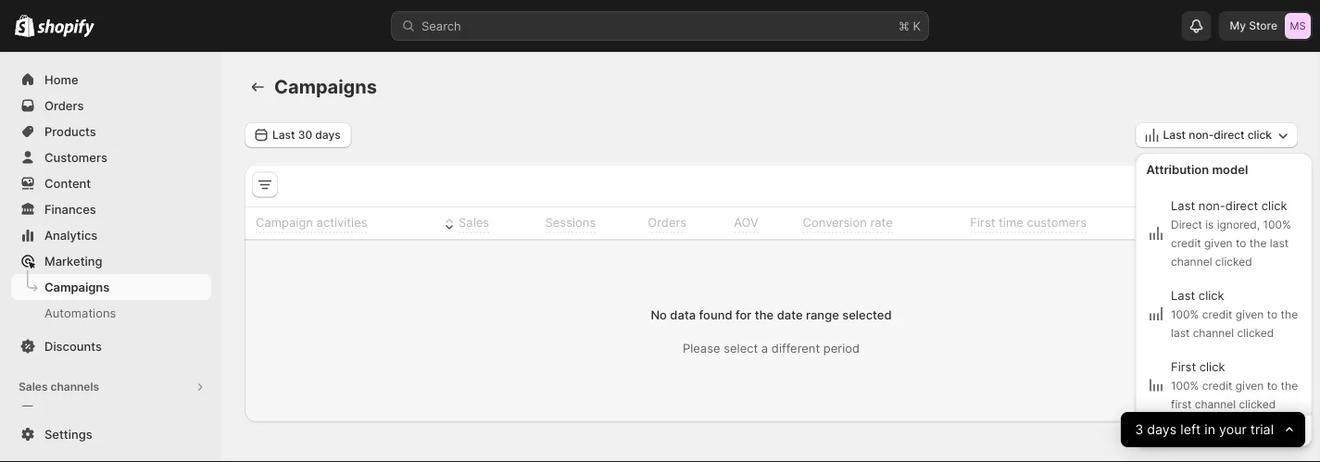 Task type: locate. For each thing, give the bounding box(es) containing it.
0 vertical spatial campaigns
[[274, 76, 377, 98]]

1 horizontal spatial campaigns
[[274, 76, 377, 98]]

clicked inside first click 100% credit given to the first channel clicked
[[1239, 398, 1276, 411]]

sales left sessions button
[[459, 215, 490, 229]]

1 vertical spatial 100%
[[1171, 308, 1199, 321]]

non- up is
[[1199, 198, 1226, 213]]

data
[[670, 308, 696, 322]]

conversion rate
[[803, 215, 893, 229]]

the down last click 100% credit given to the last channel clicked at the bottom right of the page
[[1281, 379, 1298, 393]]

click inside dropdown button
[[1248, 128, 1273, 142]]

model
[[1213, 162, 1249, 177]]

first for first time customers
[[971, 215, 996, 229]]

channel down direct on the right
[[1171, 255, 1212, 268]]

menu
[[1141, 190, 1308, 462]]

days
[[315, 128, 341, 142]]

select
[[724, 341, 758, 355]]

first
[[971, 215, 996, 229], [1171, 360, 1196, 374]]

to inside last non-direct click direct is ignored, 100% credit given to the last channel clicked
[[1236, 236, 1247, 250]]

direct up model
[[1214, 128, 1245, 142]]

first inside button
[[971, 215, 996, 229]]

first time customers
[[971, 215, 1087, 229]]

clicked inside last click 100% credit given to the last channel clicked
[[1237, 326, 1274, 340]]

1 horizontal spatial first
[[1171, 360, 1196, 374]]

2 vertical spatial credit
[[1202, 379, 1233, 393]]

orders inside orders button
[[648, 215, 687, 229]]

customers link
[[11, 145, 211, 171]]

0 vertical spatial to
[[1236, 236, 1247, 250]]

0 vertical spatial direct
[[1214, 128, 1245, 142]]

0 vertical spatial credit
[[1171, 236, 1201, 250]]

credit for first click
[[1202, 379, 1233, 393]]

0 horizontal spatial first
[[971, 215, 996, 229]]

products
[[44, 124, 96, 139]]

0 horizontal spatial last
[[1171, 326, 1190, 340]]

products link
[[11, 119, 211, 145]]

given for first click
[[1236, 379, 1264, 393]]

orders link
[[11, 93, 211, 119]]

clicked right "first"
[[1239, 398, 1276, 411]]

first up "first"
[[1171, 360, 1196, 374]]

1 vertical spatial given
[[1236, 308, 1264, 321]]

the
[[1250, 236, 1267, 250], [755, 308, 774, 322], [1281, 308, 1298, 321], [1281, 379, 1298, 393]]

sales inside the sales channels button
[[19, 380, 48, 394]]

last inside last non-direct click direct is ignored, 100% credit given to the last channel clicked
[[1171, 198, 1195, 213]]

direct for last non-direct click
[[1214, 128, 1245, 142]]

orders left aov button
[[648, 215, 687, 229]]

aov
[[734, 215, 759, 229]]

please
[[683, 341, 721, 355]]

last for last click 100% credit given to the last channel clicked
[[1171, 288, 1195, 303]]

sales button
[[438, 209, 492, 236]]

the inside last click 100% credit given to the last channel clicked
[[1281, 308, 1298, 321]]

selected
[[843, 308, 892, 322]]

100% inside last non-direct click direct is ignored, 100% credit given to the last channel clicked
[[1263, 218, 1291, 231]]

sales
[[459, 215, 490, 229], [19, 380, 48, 394]]

credit inside last non-direct click direct is ignored, 100% credit given to the last channel clicked
[[1171, 236, 1201, 250]]

search
[[422, 19, 461, 33]]

1 horizontal spatial sales
[[459, 215, 490, 229]]

returning customers
[[1167, 215, 1286, 229]]

0 vertical spatial clicked
[[1215, 255, 1252, 268]]

last 30 days button
[[245, 122, 352, 148]]

click up model
[[1248, 128, 1273, 142]]

direct
[[1214, 128, 1245, 142], [1226, 198, 1258, 213]]

click inside first click 100% credit given to the first channel clicked
[[1200, 360, 1225, 374]]

last up "first"
[[1171, 326, 1190, 340]]

given up first click 100% credit given to the first channel clicked
[[1236, 308, 1264, 321]]

last down direct on the right
[[1171, 288, 1195, 303]]

to up first click 100% credit given to the first channel clicked
[[1267, 308, 1278, 321]]

credit inside first click 100% credit given to the first channel clicked
[[1202, 379, 1233, 393]]

direct up ignored,
[[1226, 198, 1258, 213]]

channel for last
[[1193, 326, 1234, 340]]

last non-direct click direct is ignored, 100% credit given to the last channel clicked
[[1171, 198, 1291, 268]]

1 vertical spatial orders
[[648, 215, 687, 229]]

shopify image
[[15, 14, 35, 37], [37, 19, 95, 38]]

rate
[[871, 215, 893, 229]]

ignored,
[[1217, 218, 1260, 231]]

range
[[806, 308, 840, 322]]

1 vertical spatial last
[[1171, 326, 1190, 340]]

to inside last click 100% credit given to the last channel clicked
[[1267, 308, 1278, 321]]

credit down direct on the right
[[1171, 236, 1201, 250]]

100% inside first click 100% credit given to the first channel clicked
[[1171, 379, 1199, 393]]

is
[[1206, 218, 1214, 231]]

to down last click 100% credit given to the last channel clicked at the bottom right of the page
[[1267, 379, 1278, 393]]

clicked up first click 100% credit given to the first channel clicked
[[1237, 326, 1274, 340]]

first for first click 100% credit given to the first channel clicked
[[1171, 360, 1196, 374]]

last down returning customers
[[1270, 236, 1289, 250]]

conversion
[[803, 215, 867, 229]]

2 vertical spatial clicked
[[1239, 398, 1276, 411]]

attribution
[[1147, 162, 1210, 177]]

non- inside dropdown button
[[1189, 128, 1214, 142]]

sessions
[[545, 215, 596, 229]]

learn
[[1147, 425, 1179, 440]]

customers right time
[[1027, 215, 1087, 229]]

non- inside last non-direct click direct is ignored, 100% credit given to the last channel clicked
[[1199, 198, 1226, 213]]

given down is
[[1204, 236, 1233, 250]]

0 vertical spatial sales
[[459, 215, 490, 229]]

more
[[1182, 425, 1211, 440]]

discounts link
[[11, 334, 211, 360]]

sales inside 'sales' button
[[459, 215, 490, 229]]

content
[[44, 176, 91, 190]]

automations link
[[11, 300, 211, 326]]

credit up 'more'
[[1202, 379, 1233, 393]]

the right for
[[755, 308, 774, 322]]

1 vertical spatial non-
[[1199, 198, 1226, 213]]

last for last non-direct click
[[1164, 128, 1186, 142]]

first inside first click 100% credit given to the first channel clicked
[[1171, 360, 1196, 374]]

channel
[[1171, 255, 1212, 268], [1193, 326, 1234, 340], [1195, 398, 1236, 411]]

given down last click 100% credit given to the last channel clicked at the bottom right of the page
[[1236, 379, 1264, 393]]

100% up first click 100% credit given to the first channel clicked
[[1171, 308, 1199, 321]]

2 customers from the left
[[1226, 215, 1286, 229]]

click down last non-direct click direct is ignored, 100% credit given to the last channel clicked at the right of the page
[[1199, 288, 1224, 303]]

clicked down ignored,
[[1215, 255, 1252, 268]]

0 vertical spatial non-
[[1189, 128, 1214, 142]]

channel inside first click 100% credit given to the first channel clicked
[[1195, 398, 1236, 411]]

last
[[272, 128, 295, 142], [1164, 128, 1186, 142], [1171, 198, 1195, 213], [1171, 288, 1195, 303]]

0 horizontal spatial sales
[[19, 380, 48, 394]]

the up first click 100% credit given to the first channel clicked
[[1281, 308, 1298, 321]]

campaigns up automations
[[44, 280, 110, 294]]

marketing link
[[11, 248, 211, 274]]

1 vertical spatial first
[[1171, 360, 1196, 374]]

finances
[[44, 202, 96, 216]]

last 30 days
[[272, 128, 341, 142]]

0 vertical spatial given
[[1204, 236, 1233, 250]]

orders
[[44, 98, 84, 113], [648, 215, 687, 229]]

sales left channels
[[19, 380, 48, 394]]

campaign activities
[[256, 215, 367, 229]]

1 horizontal spatial customers
[[1226, 215, 1286, 229]]

0 horizontal spatial orders
[[44, 98, 84, 113]]

channel up first click 100% credit given to the first channel clicked
[[1193, 326, 1234, 340]]

⌘
[[899, 19, 910, 33]]

100% inside last click 100% credit given to the last channel clicked
[[1171, 308, 1199, 321]]

first click 100% credit given to the first channel clicked
[[1171, 360, 1298, 411]]

direct inside dropdown button
[[1214, 128, 1245, 142]]

to inside first click 100% credit given to the first channel clicked
[[1267, 379, 1278, 393]]

given inside last click 100% credit given to the last channel clicked
[[1236, 308, 1264, 321]]

100%
[[1263, 218, 1291, 231], [1171, 308, 1199, 321], [1171, 379, 1199, 393]]

clicked
[[1215, 255, 1252, 268], [1237, 326, 1274, 340], [1239, 398, 1276, 411]]

0 vertical spatial first
[[971, 215, 996, 229]]

2 vertical spatial given
[[1236, 379, 1264, 393]]

click
[[1248, 128, 1273, 142], [1262, 198, 1287, 213], [1199, 288, 1224, 303], [1200, 360, 1225, 374]]

last for last 30 days
[[272, 128, 295, 142]]

1 vertical spatial direct
[[1226, 198, 1258, 213]]

last left 30 on the top left
[[272, 128, 295, 142]]

analytics link
[[11, 222, 211, 248]]

last up direct on the right
[[1171, 198, 1195, 213]]

non-
[[1189, 128, 1214, 142], [1199, 198, 1226, 213]]

100% up "first"
[[1171, 379, 1199, 393]]

1 vertical spatial channel
[[1193, 326, 1234, 340]]

customers
[[1027, 215, 1087, 229], [1226, 215, 1286, 229]]

2 vertical spatial channel
[[1195, 398, 1236, 411]]

credit up first click 100% credit given to the first channel clicked
[[1202, 308, 1233, 321]]

0 horizontal spatial customers
[[1027, 215, 1087, 229]]

100% right ignored,
[[1263, 218, 1291, 231]]

click down last click 100% credit given to the last channel clicked at the bottom right of the page
[[1200, 360, 1225, 374]]

1 vertical spatial to
[[1267, 308, 1278, 321]]

2 vertical spatial 100%
[[1171, 379, 1199, 393]]

given
[[1204, 236, 1233, 250], [1236, 308, 1264, 321], [1236, 379, 1264, 393]]

no data found for the date range selected
[[651, 308, 892, 322]]

1 horizontal spatial orders
[[648, 215, 687, 229]]

date
[[777, 308, 803, 322]]

analytics
[[44, 228, 98, 242]]

0 vertical spatial channel
[[1171, 255, 1212, 268]]

channel inside last click 100% credit given to the last channel clicked
[[1193, 326, 1234, 340]]

to
[[1236, 236, 1247, 250], [1267, 308, 1278, 321], [1267, 379, 1278, 393]]

automations
[[44, 306, 116, 320]]

last
[[1270, 236, 1289, 250], [1171, 326, 1190, 340]]

orders down home
[[44, 98, 84, 113]]

last inside last non-direct click direct is ignored, 100% credit given to the last channel clicked
[[1270, 236, 1289, 250]]

sales for sales
[[459, 215, 490, 229]]

to down ignored,
[[1236, 236, 1247, 250]]

campaigns
[[274, 76, 377, 98], [44, 280, 110, 294]]

given inside first click 100% credit given to the first channel clicked
[[1236, 379, 1264, 393]]

customers right is
[[1226, 215, 1286, 229]]

last up attribution
[[1164, 128, 1186, 142]]

direct inside last non-direct click direct is ignored, 100% credit given to the last channel clicked
[[1226, 198, 1258, 213]]

activities
[[317, 215, 367, 229]]

click up returning customers
[[1262, 198, 1287, 213]]

clicked inside last non-direct click direct is ignored, 100% credit given to the last channel clicked
[[1215, 255, 1252, 268]]

1 vertical spatial clicked
[[1237, 326, 1274, 340]]

clicked for first click
[[1239, 398, 1276, 411]]

1 horizontal spatial last
[[1270, 236, 1289, 250]]

credit
[[1171, 236, 1201, 250], [1202, 308, 1233, 321], [1202, 379, 1233, 393]]

channel up 'more'
[[1195, 398, 1236, 411]]

0 vertical spatial last
[[1270, 236, 1289, 250]]

2 vertical spatial to
[[1267, 379, 1278, 393]]

100% for first click
[[1171, 379, 1199, 393]]

first left time
[[971, 215, 996, 229]]

non- up attribution model
[[1189, 128, 1214, 142]]

last inside last click 100% credit given to the last channel clicked
[[1171, 288, 1195, 303]]

marketing
[[44, 254, 102, 268]]

1 vertical spatial campaigns
[[44, 280, 110, 294]]

the down ignored,
[[1250, 236, 1267, 250]]

0 vertical spatial 100%
[[1263, 218, 1291, 231]]

to for last click
[[1267, 308, 1278, 321]]

1 vertical spatial sales
[[19, 380, 48, 394]]

please select a different period
[[683, 341, 860, 355]]

orders button
[[627, 209, 690, 236]]

last inside last click 100% credit given to the last channel clicked
[[1171, 326, 1190, 340]]

credit inside last click 100% credit given to the last channel clicked
[[1202, 308, 1233, 321]]

1 vertical spatial credit
[[1202, 308, 1233, 321]]

campaigns up days
[[274, 76, 377, 98]]

settings
[[44, 427, 92, 442]]



Task type: describe. For each thing, give the bounding box(es) containing it.
the inside last non-direct click direct is ignored, 100% credit given to the last channel clicked
[[1250, 236, 1267, 250]]

the inside first click 100% credit given to the first channel clicked
[[1281, 379, 1298, 393]]

time
[[999, 215, 1024, 229]]

home link
[[11, 67, 211, 93]]

menu containing last non-direct click
[[1141, 190, 1308, 462]]

first
[[1171, 398, 1192, 411]]

attribution model
[[1147, 162, 1249, 177]]

clicked for last click
[[1237, 326, 1274, 340]]

sales for sales channels
[[19, 380, 48, 394]]

campaign
[[256, 215, 313, 229]]

customers
[[44, 150, 107, 165]]

discounts
[[44, 339, 102, 354]]

finances link
[[11, 196, 211, 222]]

period
[[824, 341, 860, 355]]

given inside last non-direct click direct is ignored, 100% credit given to the last channel clicked
[[1204, 236, 1233, 250]]

click inside last non-direct click direct is ignored, 100% credit given to the last channel clicked
[[1262, 198, 1287, 213]]

to for first click
[[1267, 379, 1278, 393]]

learn more link
[[1147, 425, 1211, 440]]

channels
[[50, 380, 99, 394]]

⌘ k
[[899, 19, 921, 33]]

returning customers button
[[1146, 209, 1288, 236]]

campaigns link
[[11, 274, 211, 300]]

100% for last click
[[1171, 308, 1199, 321]]

channel inside last non-direct click direct is ignored, 100% credit given to the last channel clicked
[[1171, 255, 1212, 268]]

returning
[[1167, 215, 1222, 229]]

0 horizontal spatial campaigns
[[44, 280, 110, 294]]

k
[[913, 19, 921, 33]]

different
[[772, 341, 820, 355]]

0 horizontal spatial shopify image
[[15, 14, 35, 37]]

direct
[[1171, 218, 1202, 231]]

last click 100% credit given to the last channel clicked
[[1171, 288, 1298, 340]]

1 customers from the left
[[1027, 215, 1087, 229]]

content link
[[11, 171, 211, 196]]

ms button
[[1219, 11, 1313, 41]]

my store image
[[1286, 13, 1311, 39]]

last non-direct click button
[[1136, 122, 1298, 148]]

first time customers button
[[949, 209, 1090, 236]]

1 horizontal spatial shopify image
[[37, 19, 95, 38]]

no
[[651, 308, 667, 322]]

sales channels button
[[11, 374, 211, 400]]

found
[[699, 308, 733, 322]]

for
[[736, 308, 752, 322]]

a
[[762, 341, 769, 355]]

home
[[44, 72, 78, 87]]

aov button
[[713, 209, 762, 236]]

sessions button
[[524, 209, 599, 236]]

sales channels
[[19, 380, 99, 394]]

channel for first
[[1195, 398, 1236, 411]]

settings link
[[11, 422, 211, 448]]

direct for last non-direct click direct is ignored, 100% credit given to the last channel clicked
[[1226, 198, 1258, 213]]

30
[[298, 128, 312, 142]]

click inside last click 100% credit given to the last channel clicked
[[1199, 288, 1224, 303]]

0 vertical spatial orders
[[44, 98, 84, 113]]

given for last click
[[1236, 308, 1264, 321]]

credit for last click
[[1202, 308, 1233, 321]]

last for last non-direct click direct is ignored, 100% credit given to the last channel clicked
[[1171, 198, 1195, 213]]

non- for last non-direct click
[[1189, 128, 1214, 142]]

last non-direct click
[[1164, 128, 1273, 142]]

non- for last non-direct click direct is ignored, 100% credit given to the last channel clicked
[[1199, 198, 1226, 213]]

learn more
[[1147, 425, 1211, 440]]



Task type: vqa. For each thing, say whether or not it's contained in the screenshot.
Sales Channels button
yes



